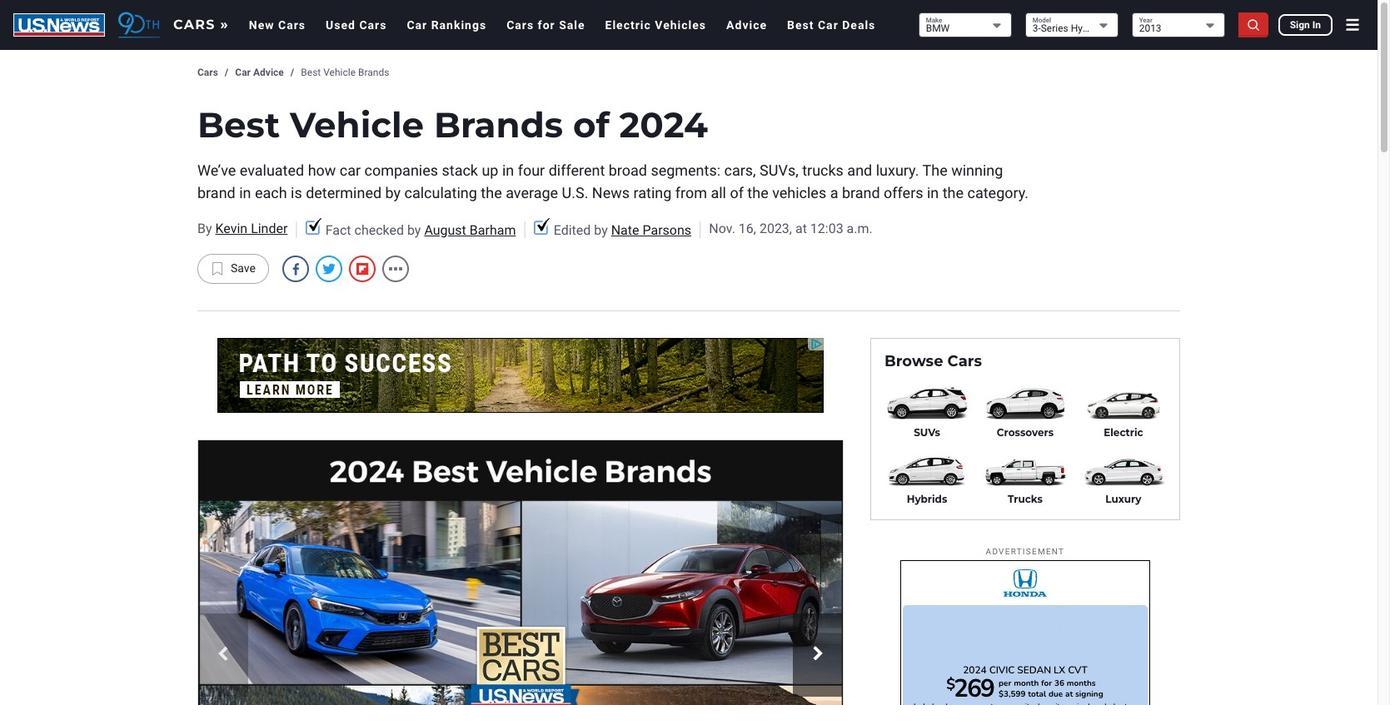 Task type: describe. For each thing, give the bounding box(es) containing it.
trucks
[[803, 162, 844, 179]]

evaluated
[[240, 162, 304, 179]]

sign in
[[1290, 19, 1322, 31]]

best for best vehicle brands
[[301, 67, 321, 78]]

stack
[[442, 162, 478, 179]]

| for | nov. 16, 2023, at 12:03 a.m.
[[698, 218, 703, 241]]

car for car advice
[[235, 67, 251, 78]]

best vehicle brands
[[301, 67, 389, 78]]

and
[[848, 162, 873, 179]]

car rankings
[[407, 18, 487, 32]]

advice inside the car advice link
[[253, 67, 284, 78]]

2023,
[[760, 221, 792, 237]]

| nov. 16, 2023, at 12:03 a.m.
[[698, 218, 873, 241]]

how
[[308, 162, 336, 179]]

by
[[197, 221, 212, 237]]

up
[[482, 162, 499, 179]]

electric link
[[1082, 426, 1167, 440]]

best for best car deals
[[787, 18, 814, 32]]

kevin
[[215, 221, 248, 237]]

vehicle for best vehicle brands
[[323, 67, 356, 78]]

luxury link
[[1082, 493, 1167, 507]]

car rankings link
[[397, 0, 497, 50]]

cars for sale
[[507, 18, 585, 32]]

nate parsons link
[[611, 222, 692, 238]]

save button
[[197, 254, 269, 284]]

sign
[[1290, 19, 1311, 31]]

luxury.
[[876, 162, 919, 179]]

advice inside advice link
[[727, 18, 767, 32]]

average
[[506, 184, 558, 202]]

edited
[[554, 222, 591, 238]]

open extra navigation menu image
[[1343, 15, 1363, 35]]

2 brand from the left
[[842, 184, 880, 202]]

rankings
[[431, 18, 487, 32]]

from
[[676, 184, 707, 202]]

by kevin linder |
[[197, 218, 299, 241]]

edited by nate parsons
[[554, 222, 692, 238]]

cars left for
[[507, 18, 534, 32]]

0 horizontal spatial advertisement region
[[217, 338, 824, 413]]

news
[[592, 184, 630, 202]]

u.s. news and world report logo image
[[13, 13, 105, 37]]

offers
[[884, 184, 924, 202]]

0 vertical spatial cars link
[[167, 10, 236, 39]]

best car deals link
[[777, 0, 886, 50]]

broad
[[609, 162, 647, 179]]

trucks
[[1008, 493, 1043, 506]]

u.s.
[[562, 184, 589, 202]]

crossovers
[[997, 426, 1054, 439]]

category.
[[968, 184, 1029, 202]]

u.s. news and world report 2024 best vehicle brands graphic image
[[198, 441, 843, 706]]

cars,
[[725, 162, 756, 179]]

barham
[[470, 222, 516, 238]]

2 horizontal spatial car
[[818, 18, 839, 32]]

car advice link
[[235, 67, 284, 80]]

is
[[291, 184, 302, 202]]

cars right used
[[359, 18, 387, 32]]

cars right 90th anniversary logo
[[173, 17, 216, 32]]

different
[[549, 162, 605, 179]]

august
[[424, 222, 466, 238]]

hybrids
[[907, 493, 948, 506]]

companies
[[365, 162, 438, 179]]

nate
[[611, 222, 640, 238]]

by inside "we've evaluated how car companies stack up in four different broad segments: cars, suvs, trucks and luxury. the winning brand in each is determined by calculating the average u.s. news rating from all of the vehicles a brand offers in the category."
[[385, 184, 401, 202]]

1 | from the left
[[294, 218, 299, 241]]

at
[[796, 221, 807, 237]]

parsons
[[643, 222, 692, 238]]

the
[[923, 162, 948, 179]]

1 horizontal spatial in
[[502, 162, 514, 179]]

fact checked by august barham
[[326, 222, 516, 238]]

winning
[[952, 162, 1003, 179]]

1 vertical spatial cars link
[[197, 67, 218, 80]]

deals
[[843, 18, 876, 32]]

0 vertical spatial of
[[573, 103, 610, 147]]

2 horizontal spatial by
[[594, 222, 608, 238]]

new cars link
[[239, 0, 316, 50]]



Task type: locate. For each thing, give the bounding box(es) containing it.
0 horizontal spatial by
[[385, 184, 401, 202]]

0 vertical spatial electric
[[605, 18, 651, 32]]

0 horizontal spatial |
[[294, 218, 299, 241]]

electric left vehicles
[[605, 18, 651, 32]]

by left august
[[407, 222, 421, 238]]

of
[[573, 103, 610, 147], [730, 184, 744, 202]]

vehicle up the car
[[290, 103, 424, 147]]

suvs
[[914, 426, 941, 439]]

0 horizontal spatial best
[[197, 103, 280, 147]]

1 horizontal spatial brand
[[842, 184, 880, 202]]

1 horizontal spatial best
[[301, 67, 321, 78]]

cars
[[173, 17, 216, 32], [278, 18, 306, 32], [359, 18, 387, 32], [507, 18, 534, 32], [197, 67, 218, 78], [948, 353, 983, 371]]

each
[[255, 184, 287, 202]]

electric vehicles link
[[595, 0, 717, 50]]

0 vertical spatial advertisement region
[[217, 338, 824, 413]]

the down the cars, on the top of page
[[748, 184, 769, 202]]

new cars
[[249, 18, 306, 32]]

by left the 'nate'
[[594, 222, 608, 238]]

cars link left the car advice link
[[197, 67, 218, 80]]

best car deals
[[787, 18, 876, 32]]

electric vehicles
[[605, 18, 707, 32]]

a
[[830, 184, 839, 202]]

1 horizontal spatial advice
[[727, 18, 767, 32]]

new
[[249, 18, 275, 32]]

cars link left new
[[167, 10, 236, 39]]

browse
[[885, 353, 944, 371]]

of right "all"
[[730, 184, 744, 202]]

brand down and
[[842, 184, 880, 202]]

fact
[[326, 222, 351, 238]]

used cars link
[[316, 0, 397, 50]]

best inside best car deals link
[[787, 18, 814, 32]]

of inside "we've evaluated how car companies stack up in four different broad segments: cars, suvs, trucks and luxury. the winning brand in each is determined by calculating the average u.s. news rating from all of the vehicles a brand offers in the category."
[[730, 184, 744, 202]]

used cars
[[326, 18, 387, 32]]

2 vertical spatial best
[[197, 103, 280, 147]]

best for best vehicle brands of 2024
[[197, 103, 280, 147]]

electric for electric vehicles
[[605, 18, 651, 32]]

electric inside electric link
[[1104, 426, 1144, 439]]

1 horizontal spatial brands
[[434, 103, 563, 147]]

electric inside electric vehicles link
[[605, 18, 651, 32]]

car left rankings on the top left
[[407, 18, 428, 32]]

1 horizontal spatial by
[[407, 222, 421, 238]]

| left nov.
[[698, 218, 703, 241]]

cars link
[[167, 10, 236, 39], [197, 67, 218, 80]]

0 horizontal spatial brands
[[358, 67, 389, 78]]

we've evaluated how car companies stack up in four different broad segments: cars, suvs, trucks and luxury. the winning brand in each is determined by calculating the average u.s. news rating from all of the vehicles a brand offers in the category.
[[197, 162, 1029, 202]]

all
[[711, 184, 727, 202]]

12:03
[[811, 221, 844, 237]]

90th anniversary logo image
[[118, 11, 160, 39]]

1 the from the left
[[481, 184, 502, 202]]

best right car advice
[[301, 67, 321, 78]]

1 horizontal spatial of
[[730, 184, 744, 202]]

car
[[407, 18, 428, 32], [818, 18, 839, 32], [235, 67, 251, 78]]

1 vertical spatial vehicle
[[290, 103, 424, 147]]

best vehicle brands of 2024
[[197, 103, 708, 147]]

best up we've
[[197, 103, 280, 147]]

0 horizontal spatial the
[[481, 184, 502, 202]]

determined
[[306, 184, 382, 202]]

a.m.
[[847, 221, 873, 237]]

16,
[[739, 221, 757, 237]]

vehicles
[[655, 18, 707, 32]]

by down companies
[[385, 184, 401, 202]]

brand
[[197, 184, 236, 202], [842, 184, 880, 202]]

in
[[502, 162, 514, 179], [239, 184, 251, 202], [927, 184, 939, 202]]

advice right vehicles
[[727, 18, 767, 32]]

brands
[[358, 67, 389, 78], [434, 103, 563, 147]]

2 the from the left
[[748, 184, 769, 202]]

linder
[[251, 221, 288, 237]]

the
[[481, 184, 502, 202], [748, 184, 769, 202], [943, 184, 964, 202]]

by
[[385, 184, 401, 202], [407, 222, 421, 238], [594, 222, 608, 238]]

2 horizontal spatial |
[[698, 218, 703, 241]]

save
[[231, 262, 256, 275]]

3 the from the left
[[943, 184, 964, 202]]

2 horizontal spatial best
[[787, 18, 814, 32]]

advice down new
[[253, 67, 284, 78]]

rating
[[634, 184, 672, 202]]

used
[[326, 18, 356, 32]]

1 vertical spatial advertisement region
[[901, 561, 1151, 706]]

luxury
[[1106, 493, 1142, 506]]

segments:
[[651, 162, 721, 179]]

the down up
[[481, 184, 502, 202]]

vehicle down used
[[323, 67, 356, 78]]

cars for sale link
[[497, 0, 595, 50]]

electric
[[605, 18, 651, 32], [1104, 426, 1144, 439]]

| right barham
[[523, 218, 527, 241]]

suvs,
[[760, 162, 799, 179]]

car left the deals
[[818, 18, 839, 32]]

1 brand from the left
[[197, 184, 236, 202]]

checked
[[355, 222, 404, 238]]

the down the the
[[943, 184, 964, 202]]

kevin linder link
[[215, 221, 288, 237]]

1 horizontal spatial advertisement region
[[901, 561, 1151, 706]]

advice link
[[717, 0, 777, 50]]

four
[[518, 162, 545, 179]]

advertisement
[[986, 548, 1065, 557]]

calculating
[[405, 184, 477, 202]]

car advice
[[235, 67, 284, 78]]

0 horizontal spatial electric
[[605, 18, 651, 32]]

1 vertical spatial advice
[[253, 67, 284, 78]]

vehicle for best vehicle brands of 2024
[[290, 103, 424, 147]]

brands for best vehicle brands
[[358, 67, 389, 78]]

best
[[787, 18, 814, 32], [301, 67, 321, 78], [197, 103, 280, 147]]

we've
[[197, 162, 236, 179]]

suvs link
[[885, 426, 970, 440]]

vehicles
[[773, 184, 827, 202]]

best right advice link
[[787, 18, 814, 32]]

vehicle
[[323, 67, 356, 78], [290, 103, 424, 147]]

3 | from the left
[[698, 218, 703, 241]]

in right up
[[502, 162, 514, 179]]

electric up the luxury on the right of the page
[[1104, 426, 1144, 439]]

crossovers link
[[983, 426, 1068, 440]]

hybrids link
[[885, 493, 970, 507]]

advertisement region
[[217, 338, 824, 413], [901, 561, 1151, 706]]

2024
[[620, 103, 708, 147]]

| right linder
[[294, 218, 299, 241]]

0 horizontal spatial in
[[239, 184, 251, 202]]

1 vertical spatial of
[[730, 184, 744, 202]]

for
[[538, 18, 555, 32]]

of up the "different"
[[573, 103, 610, 147]]

0 horizontal spatial car
[[235, 67, 251, 78]]

2 horizontal spatial the
[[943, 184, 964, 202]]

in left each
[[239, 184, 251, 202]]

1 horizontal spatial electric
[[1104, 426, 1144, 439]]

cars right new
[[278, 18, 306, 32]]

0 vertical spatial brands
[[358, 67, 389, 78]]

1 horizontal spatial |
[[523, 218, 527, 241]]

car
[[340, 162, 361, 179]]

car for car rankings
[[407, 18, 428, 32]]

1 vertical spatial electric
[[1104, 426, 1144, 439]]

in
[[1313, 19, 1322, 31]]

in down the the
[[927, 184, 939, 202]]

0 vertical spatial advice
[[727, 18, 767, 32]]

1 vertical spatial brands
[[434, 103, 563, 147]]

0 vertical spatial best
[[787, 18, 814, 32]]

cars right browse
[[948, 353, 983, 371]]

1 horizontal spatial the
[[748, 184, 769, 202]]

electric for electric
[[1104, 426, 1144, 439]]

2 | from the left
[[523, 218, 527, 241]]

brands up up
[[434, 103, 563, 147]]

august barham link
[[424, 222, 516, 238]]

| for |
[[523, 218, 527, 241]]

brands for best vehicle brands of 2024
[[434, 103, 563, 147]]

0 horizontal spatial advice
[[253, 67, 284, 78]]

0 vertical spatial vehicle
[[323, 67, 356, 78]]

0 horizontal spatial of
[[573, 103, 610, 147]]

1 horizontal spatial car
[[407, 18, 428, 32]]

|
[[294, 218, 299, 241], [523, 218, 527, 241], [698, 218, 703, 241]]

sale
[[559, 18, 585, 32]]

brands down used cars
[[358, 67, 389, 78]]

cars left car advice
[[197, 67, 218, 78]]

car down new
[[235, 67, 251, 78]]

sign in link
[[1279, 14, 1333, 36]]

nov.
[[709, 221, 736, 237]]

browse cars
[[885, 353, 983, 371]]

1 vertical spatial best
[[301, 67, 321, 78]]

0 horizontal spatial brand
[[197, 184, 236, 202]]

brand down we've
[[197, 184, 236, 202]]

2 horizontal spatial in
[[927, 184, 939, 202]]

trucks link
[[983, 493, 1068, 507]]



Task type: vqa. For each thing, say whether or not it's contained in the screenshot.
Hybrids
yes



